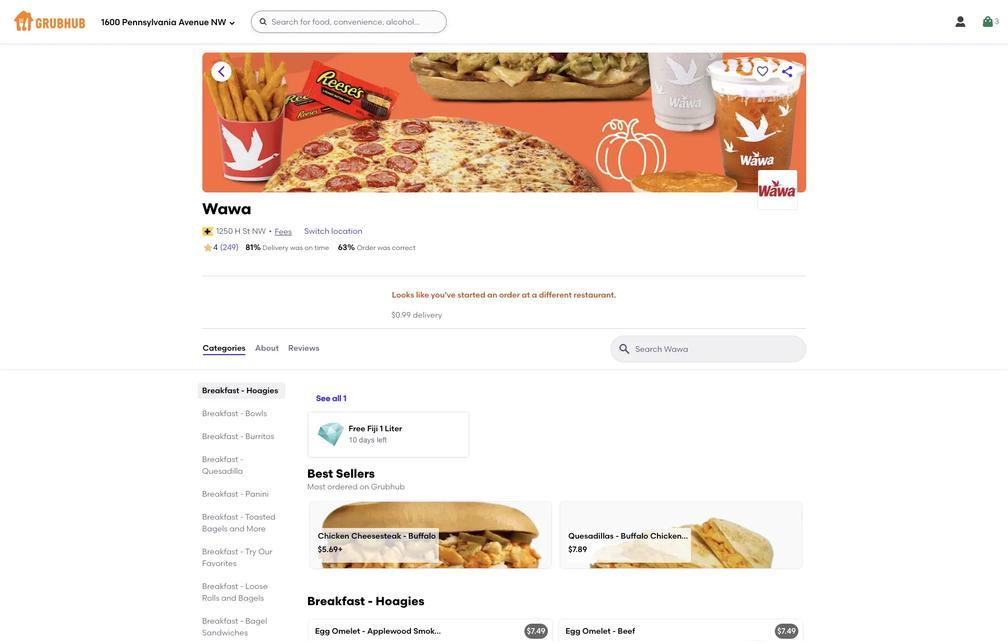 Task type: describe. For each thing, give the bounding box(es) containing it.
order was correct
[[357, 244, 416, 252]]

$5.69
[[318, 545, 338, 554]]

bagel
[[245, 616, 267, 626]]

- left bowls
[[240, 409, 244, 418]]

panini
[[245, 489, 269, 499]]

best sellers most ordered on grubhub
[[307, 466, 405, 491]]

10
[[349, 436, 357, 444]]

location
[[331, 226, 363, 236]]

a
[[532, 290, 537, 300]]

0 horizontal spatial on
[[305, 244, 313, 252]]

breakfast for breakfast - bagel sandwiches tab
[[202, 616, 238, 626]]

breakfast for the breakfast - loose rolls and bagels tab
[[202, 582, 238, 591]]

delivery was on time
[[263, 244, 329, 252]]

switch
[[304, 226, 330, 236]]

bacon
[[447, 626, 471, 636]]

breakfast - try our favorites
[[202, 547, 273, 568]]

time
[[315, 244, 329, 252]]

and for bagels
[[221, 593, 237, 603]]

wawa logo image
[[758, 170, 797, 209]]

and for more
[[230, 524, 245, 533]]

like
[[416, 290, 429, 300]]

breakfast - loose rolls and bagels
[[202, 582, 268, 603]]

breakfast - try our favorites tab
[[202, 546, 281, 569]]

categories button
[[202, 329, 246, 369]]

- inside breakfast - quesadilla
[[240, 455, 244, 464]]

- up breakfast - bowls tab
[[241, 386, 245, 395]]

$7.49 for egg omelet - applewood smoked bacon
[[527, 626, 546, 636]]

looks
[[392, 290, 414, 300]]

chicken...
[[651, 532, 688, 541]]

was for 63
[[378, 244, 391, 252]]

- up applewood
[[368, 594, 373, 608]]

63
[[338, 243, 347, 252]]

most
[[307, 482, 326, 491]]

on inside best sellers most ordered on grubhub
[[360, 482, 369, 491]]

Search Wawa search field
[[635, 344, 802, 354]]

ordered
[[328, 482, 358, 491]]

switch location
[[304, 226, 363, 236]]

egg for egg omelet - applewood smoked bacon
[[315, 626, 330, 636]]

breakfast - panini
[[202, 489, 269, 499]]

sandwiches
[[202, 628, 248, 637]]

free fiji 1 liter 10 days left
[[349, 424, 402, 444]]

save this restaurant button
[[753, 62, 773, 82]]

rewards image
[[317, 421, 344, 448]]

breakfast - bowls tab
[[202, 408, 281, 419]]

started
[[458, 290, 486, 300]]

sellers
[[336, 466, 375, 480]]

omelet for applewood
[[332, 626, 360, 636]]

81
[[246, 243, 253, 252]]

1250
[[216, 226, 233, 236]]

breakfast - toasted bagels and more
[[202, 512, 276, 533]]

rolls
[[202, 593, 220, 603]]

1 horizontal spatial hoagies
[[376, 594, 425, 608]]

avenue
[[179, 17, 209, 27]]

st
[[243, 226, 250, 236]]

egg omelet - applewood smoked bacon image
[[468, 619, 552, 641]]

• fees
[[269, 226, 292, 236]]

•
[[269, 226, 272, 236]]

quesadillas
[[569, 532, 614, 541]]

order
[[499, 290, 520, 300]]

at
[[522, 290, 530, 300]]

more
[[247, 524, 266, 533]]

free
[[349, 424, 366, 434]]

looks like you've started an order at a different restaurant. button
[[392, 283, 617, 308]]

toasted
[[245, 512, 276, 522]]

see all 1 button
[[316, 389, 347, 409]]

breakfast down +
[[307, 594, 365, 608]]

breakfast - bowls
[[202, 409, 267, 418]]

1 vertical spatial breakfast - hoagies
[[307, 594, 425, 608]]

switch location button
[[304, 225, 363, 238]]

egg omelet - beef
[[566, 626, 635, 636]]

quesadilla
[[202, 466, 243, 476]]

3
[[995, 17, 1000, 26]]

nw for 1600 pennsylvania avenue nw
[[211, 17, 226, 27]]

main navigation navigation
[[0, 0, 1009, 44]]

breakfast for the breakfast - quesadilla tab
[[202, 455, 238, 464]]

try
[[245, 547, 257, 556]]

our
[[258, 547, 273, 556]]

1250 h st nw
[[216, 226, 266, 236]]

- inside breakfast - toasted bagels and more
[[240, 512, 244, 522]]

breakfast - burritos tab
[[202, 430, 281, 442]]

- inside chicken cheesesteak - buffalo $5.69 +
[[403, 532, 407, 541]]

beef
[[618, 626, 635, 636]]

about
[[255, 344, 279, 353]]



Task type: locate. For each thing, give the bounding box(es) containing it.
breakfast for breakfast - hoagies tab
[[202, 386, 239, 395]]

and inside breakfast - toasted bagels and more
[[230, 524, 245, 533]]

burritos
[[245, 432, 274, 441]]

1 vertical spatial bagels
[[238, 593, 264, 603]]

breakfast - toasted bagels and more tab
[[202, 511, 281, 535]]

favorites
[[202, 559, 237, 568]]

bagels
[[202, 524, 228, 533], [238, 593, 264, 603]]

all
[[332, 394, 342, 404]]

loose
[[245, 582, 268, 591]]

delivery
[[413, 311, 442, 320]]

0 horizontal spatial nw
[[211, 17, 226, 27]]

see
[[316, 394, 330, 404]]

bagels inside breakfast - loose rolls and bagels
[[238, 593, 264, 603]]

omelet left beef
[[583, 626, 611, 636]]

1 horizontal spatial egg
[[566, 626, 581, 636]]

on left time
[[305, 244, 313, 252]]

egg omelet - applewood smoked bacon
[[315, 626, 471, 636]]

and right rolls
[[221, 593, 237, 603]]

breakfast - burritos
[[202, 432, 274, 441]]

breakfast up "sandwiches"
[[202, 616, 238, 626]]

0 horizontal spatial was
[[290, 244, 303, 252]]

breakfast for breakfast - bowls tab
[[202, 409, 238, 418]]

1 for all
[[344, 394, 347, 404]]

breakfast down quesadilla
[[202, 489, 238, 499]]

- inside quesadillas - buffalo chicken... $7.89
[[616, 532, 619, 541]]

0 horizontal spatial breakfast - hoagies
[[202, 386, 278, 395]]

breakfast - panini tab
[[202, 488, 281, 500]]

- left panini
[[240, 489, 244, 499]]

delivery
[[263, 244, 289, 252]]

best
[[307, 466, 333, 480]]

breakfast inside breakfast - quesadilla
[[202, 455, 238, 464]]

an
[[488, 290, 498, 300]]

2 buffalo from the left
[[621, 532, 649, 541]]

left
[[377, 436, 387, 444]]

1 vertical spatial and
[[221, 593, 237, 603]]

was
[[290, 244, 303, 252], [378, 244, 391, 252]]

was for 81
[[290, 244, 303, 252]]

- left 'try'
[[240, 547, 244, 556]]

breakfast inside breakfast - toasted bagels and more
[[202, 512, 238, 522]]

1 right fiji
[[380, 424, 383, 434]]

0 vertical spatial breakfast - hoagies
[[202, 386, 278, 395]]

1 vertical spatial 1
[[380, 424, 383, 434]]

caret left icon image
[[215, 65, 228, 78]]

on
[[305, 244, 313, 252], [360, 482, 369, 491]]

svg image
[[954, 15, 968, 29], [982, 15, 995, 29], [259, 17, 268, 26], [229, 19, 235, 26]]

2 egg from the left
[[566, 626, 581, 636]]

breakfast for the breakfast - panini tab
[[202, 489, 238, 499]]

svg image inside 3 button
[[982, 15, 995, 29]]

0 horizontal spatial 1
[[344, 394, 347, 404]]

3 button
[[982, 12, 1000, 32]]

omelet left applewood
[[332, 626, 360, 636]]

1 horizontal spatial omelet
[[583, 626, 611, 636]]

0 vertical spatial 1
[[344, 394, 347, 404]]

hoagies up bowls
[[246, 386, 278, 395]]

bagels up favorites
[[202, 524, 228, 533]]

breakfast for breakfast - toasted bagels and more tab
[[202, 512, 238, 522]]

about button
[[255, 329, 279, 369]]

breakfast - hoagies tab
[[202, 385, 281, 396]]

1 right all
[[344, 394, 347, 404]]

$7.49
[[527, 626, 546, 636], [778, 626, 796, 636]]

- inside breakfast - bagel sandwiches
[[240, 616, 244, 626]]

$0.99
[[392, 311, 411, 320]]

4
[[213, 243, 218, 252]]

0 vertical spatial bagels
[[202, 524, 228, 533]]

omelet for beef
[[583, 626, 611, 636]]

1 horizontal spatial breakfast - hoagies
[[307, 594, 425, 608]]

breakfast - bagel sandwiches tab
[[202, 615, 281, 639]]

1 vertical spatial on
[[360, 482, 369, 491]]

1 horizontal spatial on
[[360, 482, 369, 491]]

star icon image
[[202, 242, 213, 253]]

nw right avenue
[[211, 17, 226, 27]]

1 vertical spatial nw
[[252, 226, 266, 236]]

0 vertical spatial on
[[305, 244, 313, 252]]

1 egg from the left
[[315, 626, 330, 636]]

+
[[338, 545, 343, 554]]

breakfast up quesadilla
[[202, 455, 238, 464]]

liter
[[385, 424, 402, 434]]

1 horizontal spatial bagels
[[238, 593, 264, 603]]

fees
[[275, 227, 292, 236]]

0 horizontal spatial $7.49
[[527, 626, 546, 636]]

breakfast - quesadilla
[[202, 455, 244, 476]]

buffalo inside chicken cheesesteak - buffalo $5.69 +
[[409, 532, 436, 541]]

h
[[235, 226, 241, 236]]

nw
[[211, 17, 226, 27], [252, 226, 266, 236]]

2 was from the left
[[378, 244, 391, 252]]

breakfast - bagel sandwiches
[[202, 616, 267, 637]]

bowls
[[245, 409, 267, 418]]

1 horizontal spatial 1
[[380, 424, 383, 434]]

1 horizontal spatial buffalo
[[621, 532, 649, 541]]

1250 h st nw button
[[216, 225, 267, 238]]

nw left •
[[252, 226, 266, 236]]

breakfast - hoagies up breakfast - bowls tab
[[202, 386, 278, 395]]

nw inside main navigation navigation
[[211, 17, 226, 27]]

grubhub
[[371, 482, 405, 491]]

save this restaurant image
[[756, 65, 769, 78]]

$7.49 for egg omelet - beef
[[778, 626, 796, 636]]

correct
[[392, 244, 416, 252]]

- right quesadillas
[[616, 532, 619, 541]]

- left beef
[[613, 626, 616, 636]]

1 was from the left
[[290, 244, 303, 252]]

nw for 1250 h st nw
[[252, 226, 266, 236]]

breakfast inside breakfast - try our favorites
[[202, 547, 238, 556]]

1 vertical spatial hoagies
[[376, 594, 425, 608]]

magnifying glass icon image
[[618, 342, 631, 356]]

1600
[[101, 17, 120, 27]]

breakfast up breakfast - burritos
[[202, 409, 238, 418]]

breakfast - loose rolls and bagels tab
[[202, 580, 281, 604]]

0 vertical spatial and
[[230, 524, 245, 533]]

- left the toasted
[[240, 512, 244, 522]]

$0.99 delivery
[[392, 311, 442, 320]]

- left bagel
[[240, 616, 244, 626]]

breakfast for breakfast - burritos tab
[[202, 432, 238, 441]]

1 horizontal spatial was
[[378, 244, 391, 252]]

breakfast inside breakfast - burritos tab
[[202, 432, 238, 441]]

2 $7.49 from the left
[[778, 626, 796, 636]]

0 vertical spatial nw
[[211, 17, 226, 27]]

1 omelet from the left
[[332, 626, 360, 636]]

was right the order
[[378, 244, 391, 252]]

buffalo
[[409, 532, 436, 541], [621, 532, 649, 541]]

0 horizontal spatial omelet
[[332, 626, 360, 636]]

restaurant.
[[574, 290, 616, 300]]

nw inside button
[[252, 226, 266, 236]]

- right cheesesteak
[[403, 532, 407, 541]]

1 $7.49 from the left
[[527, 626, 546, 636]]

1
[[344, 394, 347, 404], [380, 424, 383, 434]]

1 horizontal spatial $7.49
[[778, 626, 796, 636]]

hoagies inside tab
[[246, 386, 278, 395]]

breakfast inside breakfast - bagel sandwiches
[[202, 616, 238, 626]]

1 buffalo from the left
[[409, 532, 436, 541]]

-
[[241, 386, 245, 395], [240, 409, 244, 418], [240, 432, 244, 441], [240, 455, 244, 464], [240, 489, 244, 499], [240, 512, 244, 522], [403, 532, 407, 541], [616, 532, 619, 541], [240, 547, 244, 556], [240, 582, 244, 591], [368, 594, 373, 608], [240, 616, 244, 626], [362, 626, 366, 636], [613, 626, 616, 636]]

applewood
[[367, 626, 412, 636]]

bagels down the loose in the left of the page
[[238, 593, 264, 603]]

and
[[230, 524, 245, 533], [221, 593, 237, 603]]

breakfast down breakfast - bowls
[[202, 432, 238, 441]]

wawa
[[202, 199, 252, 218]]

fees button
[[274, 226, 293, 238]]

egg for egg omelet - beef
[[566, 626, 581, 636]]

you've
[[431, 290, 456, 300]]

cheesesteak
[[351, 532, 401, 541]]

looks like you've started an order at a different restaurant.
[[392, 290, 616, 300]]

days
[[359, 436, 375, 444]]

- inside breakfast - loose rolls and bagels
[[240, 582, 244, 591]]

1 inside "free fiji 1 liter 10 days left"
[[380, 424, 383, 434]]

breakfast up rolls
[[202, 582, 238, 591]]

smoked
[[414, 626, 445, 636]]

breakfast up breakfast - bowls
[[202, 386, 239, 395]]

1 for fiji
[[380, 424, 383, 434]]

breakfast - hoagies inside tab
[[202, 386, 278, 395]]

chicken cheesesteak - buffalo $5.69 +
[[318, 532, 436, 554]]

breakfast inside breakfast - loose rolls and bagels
[[202, 582, 238, 591]]

subscription pass image
[[202, 227, 214, 236]]

quesadillas - buffalo chicken... $7.89
[[569, 532, 688, 554]]

breakfast
[[202, 386, 239, 395], [202, 409, 238, 418], [202, 432, 238, 441], [202, 455, 238, 464], [202, 489, 238, 499], [202, 512, 238, 522], [202, 547, 238, 556], [202, 582, 238, 591], [307, 594, 365, 608], [202, 616, 238, 626]]

reviews button
[[288, 329, 320, 369]]

0 horizontal spatial buffalo
[[409, 532, 436, 541]]

chicken
[[318, 532, 350, 541]]

- left the loose in the left of the page
[[240, 582, 244, 591]]

share icon image
[[781, 65, 794, 78]]

buffalo right cheesesteak
[[409, 532, 436, 541]]

reviews
[[288, 344, 320, 353]]

different
[[539, 290, 572, 300]]

see all 1
[[316, 394, 347, 404]]

$7.89
[[569, 545, 587, 554]]

categories
[[203, 344, 246, 353]]

0 horizontal spatial hoagies
[[246, 386, 278, 395]]

and inside breakfast - loose rolls and bagels
[[221, 593, 237, 603]]

1 inside button
[[344, 394, 347, 404]]

breakfast for breakfast - try our favorites tab
[[202, 547, 238, 556]]

egg omelet - beef image
[[719, 619, 803, 641]]

breakfast inside breakfast - bowls tab
[[202, 409, 238, 418]]

- left burritos
[[240, 432, 244, 441]]

breakfast up favorites
[[202, 547, 238, 556]]

egg
[[315, 626, 330, 636], [566, 626, 581, 636]]

Search for food, convenience, alcohol... search field
[[251, 11, 447, 33]]

(249)
[[220, 243, 239, 252]]

breakfast inside breakfast - hoagies tab
[[202, 386, 239, 395]]

hoagies up "egg omelet - applewood smoked bacon"
[[376, 594, 425, 608]]

was down fees button
[[290, 244, 303, 252]]

1 horizontal spatial nw
[[252, 226, 266, 236]]

- up quesadilla
[[240, 455, 244, 464]]

bagels inside breakfast - toasted bagels and more
[[202, 524, 228, 533]]

pennsylvania
[[122, 17, 177, 27]]

fiji
[[367, 424, 378, 434]]

buffalo inside quesadillas - buffalo chicken... $7.89
[[621, 532, 649, 541]]

0 horizontal spatial bagels
[[202, 524, 228, 533]]

breakfast - hoagies up applewood
[[307, 594, 425, 608]]

on down sellers
[[360, 482, 369, 491]]

and left more
[[230, 524, 245, 533]]

order
[[357, 244, 376, 252]]

0 vertical spatial hoagies
[[246, 386, 278, 395]]

buffalo left chicken...
[[621, 532, 649, 541]]

0 horizontal spatial egg
[[315, 626, 330, 636]]

1600 pennsylvania avenue nw
[[101, 17, 226, 27]]

hoagies
[[246, 386, 278, 395], [376, 594, 425, 608]]

breakfast - quesadilla tab
[[202, 453, 281, 477]]

- left applewood
[[362, 626, 366, 636]]

breakfast down breakfast - panini
[[202, 512, 238, 522]]

- inside breakfast - try our favorites
[[240, 547, 244, 556]]

omelet
[[332, 626, 360, 636], [583, 626, 611, 636]]

2 omelet from the left
[[583, 626, 611, 636]]



Task type: vqa. For each thing, say whether or not it's contained in the screenshot.
svg image
yes



